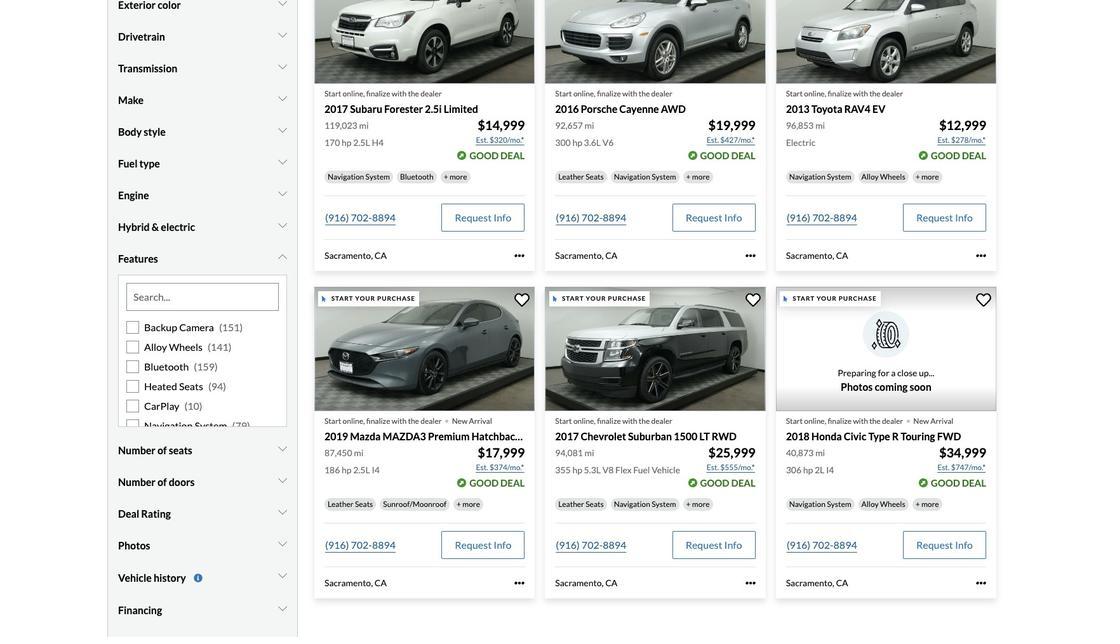 Task type: describe. For each thing, give the bounding box(es) containing it.
8894 for $12,999
[[834, 211, 857, 223]]

arrival for $34,999
[[931, 417, 954, 426]]

$427/mo.*
[[721, 135, 755, 145]]

seats for ·
[[355, 500, 373, 509]]

info for $17,999
[[494, 539, 512, 551]]

mi for $25,999
[[585, 448, 594, 459]]

chevron down image for drivetrain
[[278, 30, 287, 40]]

chevron down image for deal rating
[[278, 507, 287, 517]]

sunroof/moonroof
[[383, 500, 447, 509]]

hatchback
[[472, 431, 521, 443]]

transmission button
[[118, 52, 287, 84]]

request info for $25,999
[[686, 539, 742, 551]]

est. for $25,999
[[707, 463, 719, 473]]

94,081 mi 355 hp 5.3l v8 flex fuel vehicle
[[555, 448, 680, 476]]

(916) 702-8894 button for $19,999
[[555, 204, 627, 232]]

170
[[325, 137, 340, 148]]

good for $25,999
[[700, 478, 730, 489]]

more for $14,999
[[450, 172, 467, 182]]

flex
[[616, 465, 632, 476]]

(94)
[[208, 381, 226, 393]]

est. $427/mo.* button
[[706, 134, 756, 147]]

toyota
[[812, 103, 843, 115]]

$320/mo.*
[[490, 135, 524, 145]]

start online, finalize with the dealer 2013 toyota rav4 ev
[[786, 89, 903, 115]]

(916) 702-8894 for $14,999
[[325, 211, 396, 223]]

start for $17,999
[[325, 417, 341, 426]]

(159)
[[194, 361, 218, 373]]

(141)
[[208, 341, 232, 353]]

request info for $14,999
[[455, 211, 512, 223]]

mi for $17,999
[[354, 448, 364, 459]]

civic
[[844, 431, 867, 443]]

(916) 702-8894 button for $12,999
[[786, 204, 858, 232]]

119,023
[[325, 120, 357, 131]]

doors
[[169, 476, 195, 488]]

$12,999
[[939, 117, 987, 133]]

make
[[118, 94, 144, 106]]

new for $17,999
[[452, 417, 468, 426]]

purchase for $25,999
[[608, 295, 646, 303]]

(916) 702-8894 button for $17,999
[[325, 532, 396, 560]]

$374/mo.*
[[490, 463, 524, 473]]

leather seats for 2016
[[559, 172, 604, 182]]

alloy wheels (141)
[[144, 341, 232, 353]]

sacramento, ca for $25,999
[[555, 578, 618, 589]]

ellipsis h image for ·
[[515, 579, 525, 589]]

est. $278/mo.* button
[[937, 134, 987, 147]]

ellipsis h image for 2017
[[746, 579, 756, 589]]

5.3l
[[584, 465, 601, 476]]

hp for $25,999
[[573, 465, 582, 476]]

number of seats button
[[118, 435, 287, 467]]

$17,999 est. $374/mo.*
[[476, 445, 525, 473]]

sacramento, for $25,999
[[555, 578, 604, 589]]

40,873 mi 306 hp 2l i4
[[786, 448, 834, 476]]

limited
[[444, 103, 478, 115]]

dealer for $25,999
[[651, 417, 673, 426]]

request for $17,999
[[455, 539, 492, 551]]

(916) 702-8894 for $34,999
[[787, 539, 857, 551]]

drivetrain button
[[118, 21, 287, 52]]

deal rating button
[[118, 498, 287, 530]]

good deal for $14,999
[[470, 150, 525, 161]]

drivetrain
[[118, 30, 165, 42]]

+ more for $12,999
[[916, 172, 939, 182]]

fuel inside dropdown button
[[118, 157, 138, 169]]

8894 for $19,999
[[603, 211, 627, 223]]

702- for $25,999
[[582, 539, 603, 551]]

2017 for $14,999
[[325, 103, 348, 115]]

suburban
[[628, 431, 672, 443]]

fuel type
[[118, 157, 160, 169]]

financing button
[[118, 595, 287, 627]]

more for $17,999
[[463, 500, 480, 509]]

mouse pointer image
[[784, 296, 788, 302]]

finalize for $25,999
[[597, 417, 621, 426]]

seats up (10)
[[179, 381, 203, 393]]

vehicle photo unavailable image
[[776, 287, 997, 411]]

sacramento, ca for $17,999
[[325, 578, 387, 589]]

start online, finalize with the dealer 2017 subaru forester 2.5i limited
[[325, 89, 478, 115]]

$34,999
[[939, 445, 987, 460]]

with for $12,999
[[853, 89, 868, 98]]

heated seats (94)
[[144, 381, 226, 393]]

sacramento, for $17,999
[[325, 578, 373, 589]]

start online, finalize with the dealer 2017 chevrolet suburban 1500 lt rwd
[[555, 417, 737, 443]]

fuel type button
[[118, 148, 287, 179]]

$14,999 est. $320/mo.*
[[476, 117, 525, 145]]

start for $14,999
[[325, 89, 341, 98]]

$25,999 est. $555/mo.*
[[707, 445, 756, 473]]

+ more for $17,999
[[457, 500, 480, 509]]

· for $17,999
[[444, 408, 450, 431]]

40,873
[[786, 448, 814, 459]]

info for $25,999
[[725, 539, 742, 551]]

request for $19,999
[[686, 211, 723, 223]]

rav4
[[845, 103, 871, 115]]

119,023 mi 170 hp 2.5l h4
[[325, 120, 384, 148]]

mazda
[[350, 431, 381, 443]]

dealer for $12,999
[[882, 89, 903, 98]]

navigation system for 2013
[[789, 172, 852, 182]]

est. $747/mo.* button
[[937, 462, 987, 474]]

request info for $19,999
[[686, 211, 742, 223]]

finalize for $14,999
[[366, 89, 390, 98]]

ca for $34,999
[[836, 578, 848, 589]]

$555/mo.*
[[721, 463, 755, 473]]

2.5l for 2017
[[353, 137, 370, 148]]

2018
[[786, 431, 810, 443]]

ellipsis h image for 2013
[[976, 251, 987, 261]]

(916) for $25,999
[[556, 539, 580, 551]]

of for doors
[[158, 476, 167, 488]]

ca for $25,999
[[606, 578, 618, 589]]

hybrid & electric
[[118, 221, 195, 233]]

2.5i
[[425, 103, 442, 115]]

premium
[[428, 431, 470, 443]]

start online, finalize with the dealer · new arrival 2018 honda civic type r touring fwd
[[786, 408, 961, 443]]

2017 for $25,999
[[555, 431, 579, 443]]

(10)
[[185, 400, 202, 412]]

navigation system for ·
[[789, 500, 852, 509]]

300
[[555, 137, 571, 148]]

mi for $19,999
[[585, 120, 594, 131]]

(151)
[[219, 321, 243, 333]]

est. $320/mo.* button
[[476, 134, 525, 147]]

vehicle history button
[[118, 562, 287, 595]]

photos
[[118, 540, 150, 552]]

vehicle history
[[118, 572, 186, 584]]

$278/mo.*
[[951, 135, 986, 145]]

heated
[[144, 381, 177, 393]]

deal rating
[[118, 508, 171, 520]]

the for $17,999
[[408, 417, 419, 426]]

chevron down image inside vehicle history dropdown button
[[278, 571, 287, 581]]

request info for $17,999
[[455, 539, 512, 551]]

94,081
[[555, 448, 583, 459]]

$747/mo.*
[[951, 463, 986, 473]]

ellipsis h image for 2016
[[746, 251, 756, 261]]

info for $19,999
[[725, 211, 742, 223]]

vehicle inside dropdown button
[[118, 572, 152, 584]]

style
[[144, 125, 166, 138]]

features button
[[118, 243, 287, 275]]

navigation system for 2017
[[328, 172, 390, 182]]

hp for $19,999
[[573, 137, 582, 148]]

start online, finalize with the dealer · new arrival 2019 mazda mazda3 premium hatchback awd
[[325, 408, 548, 443]]

$19,999
[[709, 117, 756, 133]]

wheels for ·
[[880, 500, 906, 509]]

chevron down image for hybrid & electric
[[278, 220, 287, 230]]

87,450 mi 186 hp 2.5l i4
[[325, 448, 380, 476]]

pearl 2017 subaru forester 2.5i limited suv / crossover all-wheel drive continuously variable transmission image
[[314, 0, 535, 84]]

(916) 702-8894 button for $34,999
[[786, 532, 858, 560]]

body style
[[118, 125, 166, 138]]

8894 for $34,999
[[834, 539, 857, 551]]

good deal for $17,999
[[470, 478, 525, 489]]

fwd
[[937, 431, 961, 443]]

with for $34,999
[[853, 417, 868, 426]]

rwd
[[712, 431, 737, 443]]

$14,999
[[478, 117, 525, 133]]

+ for $17,999
[[457, 500, 461, 509]]

good deal for $34,999
[[931, 478, 987, 489]]

+ for $19,999
[[686, 172, 691, 182]]

request info button for $19,999
[[673, 204, 756, 232]]

good for $19,999
[[700, 150, 730, 161]]

deal
[[118, 508, 139, 520]]

chevron down image for features
[[278, 252, 287, 262]]

3.6l
[[584, 137, 601, 148]]



Task type: locate. For each thing, give the bounding box(es) containing it.
hp
[[342, 137, 352, 148], [573, 137, 582, 148], [342, 465, 352, 476], [573, 465, 582, 476], [803, 465, 813, 476]]

chevron down image for number of doors
[[278, 476, 287, 486]]

online, up the toyota
[[804, 89, 827, 98]]

finalize up the toyota
[[828, 89, 852, 98]]

good deal
[[470, 150, 525, 161], [700, 150, 756, 161], [931, 150, 987, 161], [470, 478, 525, 489], [700, 478, 756, 489], [931, 478, 987, 489]]

2 of from the top
[[158, 476, 167, 488]]

chevron down image inside the photos dropdown button
[[278, 539, 287, 549]]

leather seats down 5.3l
[[559, 500, 604, 509]]

ellipsis h image
[[746, 579, 756, 589], [976, 579, 987, 589]]

355
[[555, 465, 571, 476]]

purchase
[[377, 295, 415, 303], [608, 295, 646, 303], [839, 295, 877, 303]]

hp inside the 119,023 mi 170 hp 2.5l h4
[[342, 137, 352, 148]]

1 vertical spatial fuel
[[634, 465, 650, 476]]

online, up chevrolet
[[574, 417, 596, 426]]

start inside the 'start online, finalize with the dealer · new arrival 2019 mazda mazda3 premium hatchback awd'
[[325, 417, 341, 426]]

0 horizontal spatial mouse pointer image
[[322, 296, 326, 302]]

mi inside 87,450 mi 186 hp 2.5l i4
[[354, 448, 364, 459]]

0 vertical spatial 2.5l
[[353, 137, 370, 148]]

chevron down image
[[278, 0, 287, 8], [278, 125, 287, 135], [278, 220, 287, 230], [278, 444, 287, 454], [278, 476, 287, 486], [278, 539, 287, 549], [278, 604, 287, 614]]

2l
[[815, 465, 825, 476]]

ca for $17,999
[[375, 578, 387, 589]]

2 purchase from the left
[[608, 295, 646, 303]]

mi up 3.6l
[[585, 120, 594, 131]]

· inside the 'start online, finalize with the dealer · new arrival 2019 mazda mazda3 premium hatchback awd'
[[444, 408, 450, 431]]

good down the "est. $374/mo.*" button at left bottom
[[470, 478, 499, 489]]

backup camera (151)
[[144, 321, 243, 333]]

+ more for $19,999
[[686, 172, 710, 182]]

· for $34,999
[[906, 408, 911, 431]]

Search... field
[[127, 284, 278, 310]]

make button
[[118, 84, 287, 116]]

0 vertical spatial wheels
[[880, 172, 906, 182]]

+ more for $25,999
[[686, 500, 710, 509]]

fuel inside 94,081 mi 355 hp 5.3l v8 flex fuel vehicle
[[634, 465, 650, 476]]

2017 inside the start online, finalize with the dealer 2017 subaru forester 2.5i limited
[[325, 103, 348, 115]]

0 vertical spatial alloy
[[862, 172, 879, 182]]

i4 for $17,999
[[372, 465, 380, 476]]

dealer inside start online, finalize with the dealer 2016 porsche cayenne awd
[[651, 89, 673, 98]]

dealer inside start online, finalize with the dealer 2013 toyota rav4 ev
[[882, 89, 903, 98]]

(916) for $12,999
[[787, 211, 811, 223]]

est. inside $25,999 est. $555/mo.*
[[707, 463, 719, 473]]

good deal down est. $555/mo.* 'button'
[[700, 478, 756, 489]]

v8
[[603, 465, 614, 476]]

with inside start online, finalize with the dealer 2013 toyota rav4 ev
[[853, 89, 868, 98]]

with inside start online, finalize with the dealer 2017 chevrolet suburban 1500 lt rwd
[[623, 417, 637, 426]]

2 arrival from the left
[[931, 417, 954, 426]]

1 vertical spatial alloy wheels
[[862, 500, 906, 509]]

seats for 2016
[[586, 172, 604, 182]]

(916) for $19,999
[[556, 211, 580, 223]]

mi down the toyota
[[816, 120, 825, 131]]

hp for $34,999
[[803, 465, 813, 476]]

2 chevron down image from the top
[[278, 125, 287, 135]]

new inside start online, finalize with the dealer · new arrival 2018 honda civic type r touring fwd
[[914, 417, 929, 426]]

chevron down image inside financing dropdown button
[[278, 604, 287, 614]]

seats down 3.6l
[[586, 172, 604, 182]]

start inside start online, finalize with the dealer 2016 porsche cayenne awd
[[555, 89, 572, 98]]

3 start your purchase from the left
[[793, 295, 877, 303]]

3 chevron down image from the top
[[278, 220, 287, 230]]

2 chevron down image from the top
[[278, 61, 287, 71]]

hp right 186
[[342, 465, 352, 476]]

2 start your purchase from the left
[[562, 295, 646, 303]]

deal down $747/mo.*
[[962, 478, 987, 489]]

with inside the start online, finalize with the dealer 2017 subaru forester 2.5i limited
[[392, 89, 407, 98]]

sacramento, ca for $14,999
[[325, 250, 387, 261]]

info
[[494, 211, 512, 223], [725, 211, 742, 223], [955, 211, 973, 223], [494, 539, 512, 551], [725, 539, 742, 551], [955, 539, 973, 551]]

chevron down image for transmission
[[278, 61, 287, 71]]

finalize inside the start online, finalize with the dealer 2017 subaru forester 2.5i limited
[[366, 89, 390, 98]]

alloy wheels for ·
[[862, 500, 906, 509]]

arrival inside the 'start online, finalize with the dealer · new arrival 2019 mazda mazda3 premium hatchback awd'
[[469, 417, 492, 426]]

leather for ·
[[328, 500, 354, 509]]

vehicle inside 94,081 mi 355 hp 5.3l v8 flex fuel vehicle
[[652, 465, 680, 476]]

8894 for $25,999
[[603, 539, 627, 551]]

online, inside start online, finalize with the dealer 2013 toyota rav4 ev
[[804, 89, 827, 98]]

0 horizontal spatial your
[[355, 295, 376, 303]]

mi up 5.3l
[[585, 448, 594, 459]]

sacramento, ca for $12,999
[[786, 250, 848, 261]]

online, for $12,999
[[804, 89, 827, 98]]

vehicle
[[652, 465, 680, 476], [118, 572, 152, 584]]

5 chevron down image from the top
[[278, 476, 287, 486]]

$34,999 est. $747/mo.*
[[938, 445, 987, 473]]

start for $19,999
[[555, 89, 572, 98]]

est. $555/mo.* button
[[706, 462, 756, 474]]

arrival
[[469, 417, 492, 426], [931, 417, 954, 426]]

1 · from the left
[[444, 408, 450, 431]]

8894 for $14,999
[[372, 211, 396, 223]]

est. down the $17,999 at the bottom of page
[[476, 463, 488, 473]]

2 i4 from the left
[[826, 465, 834, 476]]

cayenne
[[620, 103, 659, 115]]

online, inside start online, finalize with the dealer · new arrival 2018 honda civic type r touring fwd
[[804, 417, 827, 426]]

good deal down the "est. $374/mo.*" button at left bottom
[[470, 478, 525, 489]]

1 horizontal spatial 2017
[[555, 431, 579, 443]]

$19,999 est. $427/mo.*
[[707, 117, 756, 145]]

gray 2019 mazda mazda3 premium hatchback awd hatchback all-wheel drive 6-speed automatic image
[[314, 287, 535, 411]]

engine
[[118, 189, 149, 201]]

the up the mazda3
[[408, 417, 419, 426]]

0 vertical spatial of
[[158, 444, 167, 456]]

finalize inside start online, finalize with the dealer 2017 chevrolet suburban 1500 lt rwd
[[597, 417, 621, 426]]

leather down 186
[[328, 500, 354, 509]]

dealer for $14,999
[[421, 89, 442, 98]]

i4 inside 40,873 mi 306 hp 2l i4
[[826, 465, 834, 476]]

navigation system
[[328, 172, 390, 182], [614, 172, 676, 182], [789, 172, 852, 182], [614, 500, 676, 509], [789, 500, 852, 509]]

dealer inside start online, finalize with the dealer · new arrival 2018 honda civic type r touring fwd
[[882, 417, 903, 426]]

hp right 300
[[573, 137, 582, 148]]

camera
[[179, 321, 214, 333]]

mi up 2l
[[816, 448, 825, 459]]

+ for $25,999
[[686, 500, 691, 509]]

backup
[[144, 321, 177, 333]]

the up cayenne
[[639, 89, 650, 98]]

2017 inside start online, finalize with the dealer 2017 chevrolet suburban 1500 lt rwd
[[555, 431, 579, 443]]

sacramento, ca for $34,999
[[786, 578, 848, 589]]

r
[[892, 431, 899, 443]]

start for $12,999
[[786, 89, 803, 98]]

2 vertical spatial alloy
[[862, 500, 879, 509]]

finalize inside start online, finalize with the dealer 2013 toyota rav4 ev
[[828, 89, 852, 98]]

chevron down image inside number of doors dropdown button
[[278, 476, 287, 486]]

0 vertical spatial alloy wheels
[[862, 172, 906, 182]]

the up suburban
[[639, 417, 650, 426]]

est. inside $19,999 est. $427/mo.*
[[707, 135, 719, 145]]

2 number from the top
[[118, 476, 156, 488]]

1 vertical spatial 2.5l
[[353, 465, 370, 476]]

0 horizontal spatial new
[[452, 417, 468, 426]]

awd inside start online, finalize with the dealer 2016 porsche cayenne awd
[[661, 103, 686, 115]]

2 horizontal spatial your
[[817, 295, 837, 303]]

the inside start online, finalize with the dealer 2013 toyota rav4 ev
[[870, 89, 881, 98]]

finalize up porsche
[[597, 89, 621, 98]]

1 horizontal spatial mouse pointer image
[[553, 296, 557, 302]]

with up civic
[[853, 417, 868, 426]]

good down est. $320/mo.* 'button'
[[470, 150, 499, 161]]

purchase for $34,999
[[839, 295, 877, 303]]

number up number of doors
[[118, 444, 156, 456]]

0 horizontal spatial purchase
[[377, 295, 415, 303]]

the for $34,999
[[870, 417, 881, 426]]

good down the est. $427/mo.* button
[[700, 150, 730, 161]]

1 number from the top
[[118, 444, 156, 456]]

4 chevron down image from the top
[[278, 157, 287, 167]]

leather down 355
[[559, 500, 584, 509]]

finalize up honda
[[828, 417, 852, 426]]

dealer up r
[[882, 417, 903, 426]]

3 chevron down image from the top
[[278, 93, 287, 103]]

1 vertical spatial awd
[[523, 431, 548, 443]]

0 vertical spatial awd
[[661, 103, 686, 115]]

1 horizontal spatial bluetooth
[[400, 172, 434, 182]]

2.5l left h4
[[353, 137, 370, 148]]

navigation system (79)
[[144, 420, 250, 432]]

with up the mazda3
[[392, 417, 407, 426]]

bluetooth
[[400, 172, 434, 182], [144, 361, 189, 373]]

2 mouse pointer image from the left
[[553, 296, 557, 302]]

body
[[118, 125, 142, 138]]

new for $34,999
[[914, 417, 929, 426]]

chevron down image for photos
[[278, 539, 287, 549]]

awd up the $17,999 at the bottom of page
[[523, 431, 548, 443]]

with for $25,999
[[623, 417, 637, 426]]

finalize
[[366, 89, 390, 98], [597, 89, 621, 98], [828, 89, 852, 98], [366, 417, 390, 426], [597, 417, 621, 426], [828, 417, 852, 426]]

start inside start online, finalize with the dealer 2013 toyota rav4 ev
[[786, 89, 803, 98]]

· inside start online, finalize with the dealer · new arrival 2018 honda civic type r touring fwd
[[906, 408, 911, 431]]

leather seats down 186
[[328, 500, 373, 509]]

online, up the subaru
[[343, 89, 365, 98]]

1 horizontal spatial start your purchase
[[562, 295, 646, 303]]

good for $12,999
[[931, 150, 960, 161]]

1500
[[674, 431, 698, 443]]

hp for $17,999
[[342, 465, 352, 476]]

1 of from the top
[[158, 444, 167, 456]]

1 alloy wheels from the top
[[862, 172, 906, 182]]

est. down $25,999
[[707, 463, 719, 473]]

subaru
[[350, 103, 382, 115]]

ca for $14,999
[[375, 250, 387, 261]]

good deal down the est. $427/mo.* button
[[700, 150, 756, 161]]

1 horizontal spatial vehicle
[[652, 465, 680, 476]]

system
[[366, 172, 390, 182], [652, 172, 676, 182], [827, 172, 852, 182], [195, 420, 227, 432], [652, 500, 676, 509], [827, 500, 852, 509]]

finalize up chevrolet
[[597, 417, 621, 426]]

mi inside 96,853 mi electric
[[816, 120, 825, 131]]

2 · from the left
[[906, 408, 911, 431]]

0 vertical spatial vehicle
[[652, 465, 680, 476]]

finalize up the subaru
[[366, 89, 390, 98]]

good for $17,999
[[470, 478, 499, 489]]

seats down 87,450 mi 186 hp 2.5l i4
[[355, 500, 373, 509]]

fuel
[[118, 157, 138, 169], [634, 465, 650, 476]]

702- for $17,999
[[351, 539, 372, 551]]

good deal down the "est. $747/mo.*" button
[[931, 478, 987, 489]]

dealer for $34,999
[[882, 417, 903, 426]]

1 horizontal spatial new
[[914, 417, 929, 426]]

2 new from the left
[[914, 417, 929, 426]]

online, inside the start online, finalize with the dealer 2017 subaru forester 2.5i limited
[[343, 89, 365, 98]]

1 purchase from the left
[[377, 295, 415, 303]]

view more image
[[194, 574, 203, 583]]

seats down 5.3l
[[586, 500, 604, 509]]

chevron down image inside transmission dropdown button
[[278, 61, 287, 71]]

0 horizontal spatial vehicle
[[118, 572, 152, 584]]

2.5l inside 87,450 mi 186 hp 2.5l i4
[[353, 465, 370, 476]]

the inside the start online, finalize with the dealer 2017 subaru forester 2.5i limited
[[408, 89, 419, 98]]

1 your from the left
[[355, 295, 376, 303]]

of inside dropdown button
[[158, 444, 167, 456]]

hp left 2l
[[803, 465, 813, 476]]

leather down 300
[[559, 172, 584, 182]]

hp inside 87,450 mi 186 hp 2.5l i4
[[342, 465, 352, 476]]

deal for $34,999
[[962, 478, 987, 489]]

hp right '170'
[[342, 137, 352, 148]]

4 chevron down image from the top
[[278, 444, 287, 454]]

deal down $427/mo.*
[[731, 150, 756, 161]]

with up "rav4"
[[853, 89, 868, 98]]

0 horizontal spatial bluetooth
[[144, 361, 189, 373]]

new up "touring"
[[914, 417, 929, 426]]

leather for 2016
[[559, 172, 584, 182]]

bluetooth (159)
[[144, 361, 218, 373]]

1 vertical spatial number
[[118, 476, 156, 488]]

fuel left type
[[118, 157, 138, 169]]

2 ellipsis h image from the left
[[976, 579, 987, 589]]

2017 up 119,023
[[325, 103, 348, 115]]

the inside start online, finalize with the dealer 2016 porsche cayenne awd
[[639, 89, 650, 98]]

est. down the $12,999
[[938, 135, 950, 145]]

sacramento, ca
[[325, 250, 387, 261], [555, 250, 618, 261], [786, 250, 848, 261], [325, 578, 387, 589], [555, 578, 618, 589], [786, 578, 848, 589]]

forester
[[384, 103, 423, 115]]

number of doors button
[[118, 467, 287, 498]]

arrival for $17,999
[[469, 417, 492, 426]]

2.5l inside the 119,023 mi 170 hp 2.5l h4
[[353, 137, 370, 148]]

fuel right 'flex'
[[634, 465, 650, 476]]

1 horizontal spatial i4
[[826, 465, 834, 476]]

online, inside start online, finalize with the dealer 2016 porsche cayenne awd
[[574, 89, 596, 98]]

vehicle down photos at the left bottom of page
[[118, 572, 152, 584]]

of for seats
[[158, 444, 167, 456]]

8 chevron down image from the top
[[278, 571, 287, 581]]

number of doors
[[118, 476, 195, 488]]

good
[[470, 150, 499, 161], [700, 150, 730, 161], [931, 150, 960, 161], [470, 478, 499, 489], [700, 478, 730, 489], [931, 478, 960, 489]]

i4 right 2l
[[826, 465, 834, 476]]

arrival up 'fwd'
[[931, 417, 954, 426]]

(916) for $14,999
[[325, 211, 349, 223]]

good down the "est. $747/mo.*" button
[[931, 478, 960, 489]]

i4 inside 87,450 mi 186 hp 2.5l i4
[[372, 465, 380, 476]]

hp inside 40,873 mi 306 hp 2l i4
[[803, 465, 813, 476]]

306
[[786, 465, 802, 476]]

features
[[118, 253, 158, 265]]

leather seats for ·
[[328, 500, 373, 509]]

7 chevron down image from the top
[[278, 604, 287, 614]]

with for $19,999
[[623, 89, 637, 98]]

dealer for $17,999
[[421, 417, 442, 426]]

· right the mazda3
[[444, 408, 450, 431]]

chevron down image
[[278, 30, 287, 40], [278, 61, 287, 71], [278, 93, 287, 103], [278, 157, 287, 167], [278, 188, 287, 199], [278, 252, 287, 262], [278, 507, 287, 517], [278, 571, 287, 581]]

request info button for $34,999
[[903, 532, 987, 560]]

1 horizontal spatial purchase
[[608, 295, 646, 303]]

of left doors
[[158, 476, 167, 488]]

ellipsis h image
[[515, 251, 525, 261], [746, 251, 756, 261], [976, 251, 987, 261], [515, 579, 525, 589]]

silver 2016 porsche cayenne awd suv / crossover all-wheel drive 8-speed automatic image
[[545, 0, 766, 84]]

leather seats down 3.6l
[[559, 172, 604, 182]]

sacramento, for $34,999
[[786, 578, 835, 589]]

online, up porsche
[[574, 89, 596, 98]]

of inside dropdown button
[[158, 476, 167, 488]]

2 2.5l from the top
[[353, 465, 370, 476]]

$25,999
[[709, 445, 756, 460]]

black 2017 chevrolet suburban 1500 lt rwd suv / crossover 4x2 6-speed automatic overdrive image
[[545, 287, 766, 411]]

with up suburban
[[623, 417, 637, 426]]

1 ellipsis h image from the left
[[746, 579, 756, 589]]

h4
[[372, 137, 384, 148]]

+ for $12,999
[[916, 172, 920, 182]]

sacramento, ca for $19,999
[[555, 250, 618, 261]]

1 horizontal spatial your
[[586, 295, 606, 303]]

0 horizontal spatial 2017
[[325, 103, 348, 115]]

3 your from the left
[[817, 295, 837, 303]]

new inside the 'start online, finalize with the dealer · new arrival 2019 mazda mazda3 premium hatchback awd'
[[452, 417, 468, 426]]

5 chevron down image from the top
[[278, 188, 287, 199]]

with inside the 'start online, finalize with the dealer · new arrival 2019 mazda mazda3 premium hatchback awd'
[[392, 417, 407, 426]]

navigation
[[328, 172, 364, 182], [614, 172, 650, 182], [789, 172, 826, 182], [144, 420, 193, 432], [614, 500, 650, 509], [789, 500, 826, 509]]

chevron down image inside features dropdown button
[[278, 252, 287, 262]]

dealer up cayenne
[[651, 89, 673, 98]]

deal down $278/mo.*
[[962, 150, 987, 161]]

2.5l right 186
[[353, 465, 370, 476]]

est. for $12,999
[[938, 135, 950, 145]]

2017
[[325, 103, 348, 115], [555, 431, 579, 443]]

request info for $12,999
[[917, 211, 973, 223]]

awd inside the 'start online, finalize with the dealer · new arrival 2019 mazda mazda3 premium hatchback awd'
[[523, 431, 548, 443]]

1 horizontal spatial ellipsis h image
[[976, 579, 987, 589]]

photos button
[[118, 530, 287, 562]]

(916) 702-8894
[[325, 211, 396, 223], [556, 211, 627, 223], [787, 211, 857, 223], [325, 539, 396, 551], [556, 539, 627, 551], [787, 539, 857, 551]]

2 alloy wheels from the top
[[862, 500, 906, 509]]

· right r
[[906, 408, 911, 431]]

history
[[154, 572, 186, 584]]

info for $12,999
[[955, 211, 973, 223]]

mi inside 94,081 mi 355 hp 5.3l v8 flex fuel vehicle
[[585, 448, 594, 459]]

est. inside $17,999 est. $374/mo.*
[[476, 463, 488, 473]]

mi inside the 119,023 mi 170 hp 2.5l h4
[[359, 120, 369, 131]]

1 arrival from the left
[[469, 417, 492, 426]]

7 chevron down image from the top
[[278, 507, 287, 517]]

est. inside $12,999 est. $278/mo.*
[[938, 135, 950, 145]]

the inside start online, finalize with the dealer · new arrival 2018 honda civic type r touring fwd
[[870, 417, 881, 426]]

the for $19,999
[[639, 89, 650, 98]]

deal down $555/mo.*
[[731, 478, 756, 489]]

the up forester
[[408, 89, 419, 98]]

&
[[152, 221, 159, 233]]

(916) 702-8894 for $17,999
[[325, 539, 396, 551]]

finalize for $34,999
[[828, 417, 852, 426]]

+ more for $14,999
[[444, 172, 467, 182]]

alloy for ·
[[862, 500, 879, 509]]

dealer inside the 'start online, finalize with the dealer · new arrival 2019 mazda mazda3 premium hatchback awd'
[[421, 417, 442, 426]]

honda
[[812, 431, 842, 443]]

chevron down image inside make dropdown button
[[278, 93, 287, 103]]

ellipsis h image for 2017
[[515, 251, 525, 261]]

est. for $19,999
[[707, 135, 719, 145]]

2 horizontal spatial start your purchase
[[793, 295, 877, 303]]

more
[[450, 172, 467, 182], [692, 172, 710, 182], [922, 172, 939, 182], [463, 500, 480, 509], [692, 500, 710, 509], [922, 500, 939, 509]]

number
[[118, 444, 156, 456], [118, 476, 156, 488]]

v6
[[603, 137, 614, 148]]

finalize inside start online, finalize with the dealer · new arrival 2018 honda civic type r touring fwd
[[828, 417, 852, 426]]

good deal for $25,999
[[700, 478, 756, 489]]

the
[[408, 89, 419, 98], [639, 89, 650, 98], [870, 89, 881, 98], [408, 417, 419, 426], [639, 417, 650, 426], [870, 417, 881, 426]]

hybrid & electric button
[[118, 211, 287, 243]]

porsche
[[581, 103, 618, 115]]

online, up mazda
[[343, 417, 365, 426]]

with inside start online, finalize with the dealer 2016 porsche cayenne awd
[[623, 89, 637, 98]]

with up forester
[[392, 89, 407, 98]]

with for $17,999
[[392, 417, 407, 426]]

0 horizontal spatial ·
[[444, 408, 450, 431]]

1 vertical spatial of
[[158, 476, 167, 488]]

0 horizontal spatial arrival
[[469, 417, 492, 426]]

1 i4 from the left
[[372, 465, 380, 476]]

dealer for $19,999
[[651, 89, 673, 98]]

deal down $320/mo.*
[[501, 150, 525, 161]]

new up premium
[[452, 417, 468, 426]]

finalize inside start online, finalize with the dealer 2016 porsche cayenne awd
[[597, 89, 621, 98]]

0 horizontal spatial ellipsis h image
[[746, 579, 756, 589]]

·
[[444, 408, 450, 431], [906, 408, 911, 431]]

chevron down image inside 'fuel type' dropdown button
[[278, 157, 287, 167]]

2 your from the left
[[586, 295, 606, 303]]

mi for $14,999
[[359, 120, 369, 131]]

dealer up suburban
[[651, 417, 673, 426]]

est. inside $34,999 est. $747/mo.*
[[938, 463, 950, 473]]

alloy wheels
[[862, 172, 906, 182], [862, 500, 906, 509]]

ca for $12,999
[[836, 250, 848, 261]]

1 vertical spatial vehicle
[[118, 572, 152, 584]]

1 mouse pointer image from the left
[[322, 296, 326, 302]]

mi down the subaru
[[359, 120, 369, 131]]

start inside the start online, finalize with the dealer 2017 subaru forester 2.5i limited
[[325, 89, 341, 98]]

1 vertical spatial wheels
[[169, 341, 203, 353]]

87,450
[[325, 448, 352, 459]]

mi inside 92,657 mi 300 hp 3.6l v6
[[585, 120, 594, 131]]

dealer inside start online, finalize with the dealer 2017 chevrolet suburban 1500 lt rwd
[[651, 417, 673, 426]]

online, inside start online, finalize with the dealer 2017 chevrolet suburban 1500 lt rwd
[[574, 417, 596, 426]]

finalize for $12,999
[[828, 89, 852, 98]]

the up type
[[870, 417, 881, 426]]

est.
[[476, 135, 488, 145], [707, 135, 719, 145], [938, 135, 950, 145], [476, 463, 488, 473], [707, 463, 719, 473], [938, 463, 950, 473]]

online, for $19,999
[[574, 89, 596, 98]]

mi inside 40,873 mi 306 hp 2l i4
[[816, 448, 825, 459]]

online, inside the 'start online, finalize with the dealer · new arrival 2019 mazda mazda3 premium hatchback awd'
[[343, 417, 365, 426]]

deal for $12,999
[[962, 150, 987, 161]]

good down est. $278/mo.* button
[[931, 150, 960, 161]]

2.5l
[[353, 137, 370, 148], [353, 465, 370, 476]]

of left seats
[[158, 444, 167, 456]]

number up deal rating
[[118, 476, 156, 488]]

6 chevron down image from the top
[[278, 252, 287, 262]]

dealer up ev
[[882, 89, 903, 98]]

request
[[455, 211, 492, 223], [686, 211, 723, 223], [917, 211, 953, 223], [455, 539, 492, 551], [686, 539, 723, 551], [917, 539, 953, 551]]

good deal down est. $278/mo.* button
[[931, 150, 987, 161]]

3 purchase from the left
[[839, 295, 877, 303]]

request info for $34,999
[[917, 539, 973, 551]]

request info button for $14,999
[[442, 204, 525, 232]]

more for $25,999
[[692, 500, 710, 509]]

number inside dropdown button
[[118, 476, 156, 488]]

good deal for $19,999
[[700, 150, 756, 161]]

0 vertical spatial number
[[118, 444, 156, 456]]

request info
[[455, 211, 512, 223], [686, 211, 742, 223], [917, 211, 973, 223], [455, 539, 512, 551], [686, 539, 742, 551], [917, 539, 973, 551]]

good down est. $555/mo.* 'button'
[[700, 478, 730, 489]]

start inside start online, finalize with the dealer 2017 chevrolet suburban 1500 lt rwd
[[555, 417, 572, 426]]

0 horizontal spatial awd
[[523, 431, 548, 443]]

i4 down mazda
[[372, 465, 380, 476]]

est. for $17,999
[[476, 463, 488, 473]]

1 chevron down image from the top
[[278, 30, 287, 40]]

(79)
[[232, 420, 250, 432]]

good deal down est. $320/mo.* 'button'
[[470, 150, 525, 161]]

new
[[452, 417, 468, 426], [914, 417, 929, 426]]

1 vertical spatial bluetooth
[[144, 361, 189, 373]]

1 vertical spatial alloy
[[144, 341, 167, 353]]

(916) 702-8894 button for $14,999
[[325, 204, 396, 232]]

0 horizontal spatial fuel
[[118, 157, 138, 169]]

hp inside 94,081 mi 355 hp 5.3l v8 flex fuel vehicle
[[573, 465, 582, 476]]

hp right 355
[[573, 465, 582, 476]]

vehicle down suburban
[[652, 465, 680, 476]]

deal for $17,999
[[501, 478, 525, 489]]

6 chevron down image from the top
[[278, 539, 287, 549]]

702- for $14,999
[[351, 211, 372, 223]]

wheels for 2013
[[880, 172, 906, 182]]

dealer up premium
[[421, 417, 442, 426]]

1 chevron down image from the top
[[278, 0, 287, 8]]

1 start your purchase from the left
[[331, 295, 415, 303]]

bluetooth for bluetooth
[[400, 172, 434, 182]]

0 horizontal spatial i4
[[372, 465, 380, 476]]

finalize up mazda
[[366, 417, 390, 426]]

1 new from the left
[[452, 417, 468, 426]]

the inside the 'start online, finalize with the dealer · new arrival 2019 mazda mazda3 premium hatchback awd'
[[408, 417, 419, 426]]

with up cayenne
[[623, 89, 637, 98]]

sacramento, for $12,999
[[786, 250, 835, 261]]

wheels
[[880, 172, 906, 182], [169, 341, 203, 353], [880, 500, 906, 509]]

1 horizontal spatial awd
[[661, 103, 686, 115]]

2 vertical spatial wheels
[[880, 500, 906, 509]]

(916) 702-8894 for $19,999
[[556, 211, 627, 223]]

est. down $34,999
[[938, 463, 950, 473]]

0 vertical spatial 2017
[[325, 103, 348, 115]]

i4 for $34,999
[[826, 465, 834, 476]]

1 vertical spatial 2017
[[555, 431, 579, 443]]

chevron down image inside engine dropdown button
[[278, 188, 287, 199]]

seats for 2017
[[586, 500, 604, 509]]

financing
[[118, 605, 162, 617]]

8894
[[372, 211, 396, 223], [603, 211, 627, 223], [834, 211, 857, 223], [372, 539, 396, 551], [603, 539, 627, 551], [834, 539, 857, 551]]

chevron down image for financing
[[278, 604, 287, 614]]

est. down $19,999
[[707, 135, 719, 145]]

0 vertical spatial fuel
[[118, 157, 138, 169]]

0 horizontal spatial start your purchase
[[331, 295, 415, 303]]

start online, finalize with the dealer 2016 porsche cayenne awd
[[555, 89, 686, 115]]

chevron down image inside body style dropdown button
[[278, 125, 287, 135]]

finalize inside the 'start online, finalize with the dealer · new arrival 2019 mazda mazda3 premium hatchback awd'
[[366, 417, 390, 426]]

dealer up 2.5i
[[421, 89, 442, 98]]

chevron down image inside number of seats dropdown button
[[278, 444, 287, 454]]

dealer inside the start online, finalize with the dealer 2017 subaru forester 2.5i limited
[[421, 89, 442, 98]]

sacramento, for $19,999
[[555, 250, 604, 261]]

2017 up 94,081
[[555, 431, 579, 443]]

request info button for $12,999
[[903, 204, 987, 232]]

92,657
[[555, 120, 583, 131]]

start inside start online, finalize with the dealer · new arrival 2018 honda civic type r touring fwd
[[786, 417, 803, 426]]

deal down $374/mo.*
[[501, 478, 525, 489]]

(916) 702-8894 button for $25,999
[[555, 532, 627, 560]]

silver 2013 toyota rav4 ev suv / crossover front-wheel drive automatic image
[[776, 0, 997, 84]]

arrival up hatchback
[[469, 417, 492, 426]]

92,657 mi 300 hp 3.6l v6
[[555, 120, 614, 148]]

hp inside 92,657 mi 300 hp 3.6l v6
[[573, 137, 582, 148]]

start for $34,999
[[786, 417, 803, 426]]

est. $374/mo.* button
[[476, 462, 525, 474]]

the inside start online, finalize with the dealer 2017 chevrolet suburban 1500 lt rwd
[[639, 417, 650, 426]]

2 horizontal spatial purchase
[[839, 295, 877, 303]]

chevron down image inside hybrid & electric dropdown button
[[278, 220, 287, 230]]

awd right cayenne
[[661, 103, 686, 115]]

arrival inside start online, finalize with the dealer · new arrival 2018 honda civic type r touring fwd
[[931, 417, 954, 426]]

online, up honda
[[804, 417, 827, 426]]

1 2.5l from the top
[[353, 137, 370, 148]]

engine button
[[118, 179, 287, 211]]

1 horizontal spatial ·
[[906, 408, 911, 431]]

mouse pointer image
[[322, 296, 326, 302], [553, 296, 557, 302]]

1 horizontal spatial arrival
[[931, 417, 954, 426]]

request info button for $17,999
[[442, 532, 525, 560]]

seats
[[586, 172, 604, 182], [179, 381, 203, 393], [355, 500, 373, 509], [586, 500, 604, 509]]

good for $34,999
[[931, 478, 960, 489]]

mi down mazda
[[354, 448, 364, 459]]

number inside dropdown button
[[118, 444, 156, 456]]

with inside start online, finalize with the dealer · new arrival 2018 honda civic type r touring fwd
[[853, 417, 868, 426]]

electric
[[786, 137, 816, 148]]

est. inside the $14,999 est. $320/mo.*
[[476, 135, 488, 145]]

est. down $14,999
[[476, 135, 488, 145]]

the up ev
[[870, 89, 881, 98]]

online,
[[343, 89, 365, 98], [574, 89, 596, 98], [804, 89, 827, 98], [343, 417, 365, 426], [574, 417, 596, 426], [804, 417, 827, 426]]

i4
[[372, 465, 380, 476], [826, 465, 834, 476]]

0 vertical spatial bluetooth
[[400, 172, 434, 182]]

chevron down image inside drivetrain dropdown button
[[278, 30, 287, 40]]

96,853 mi electric
[[786, 120, 825, 148]]

2016
[[555, 103, 579, 115]]

1 horizontal spatial fuel
[[634, 465, 650, 476]]

chevron down image inside the deal rating dropdown button
[[278, 507, 287, 517]]



Task type: vqa. For each thing, say whether or not it's contained in the screenshot.
Request Info related to $19,999
yes



